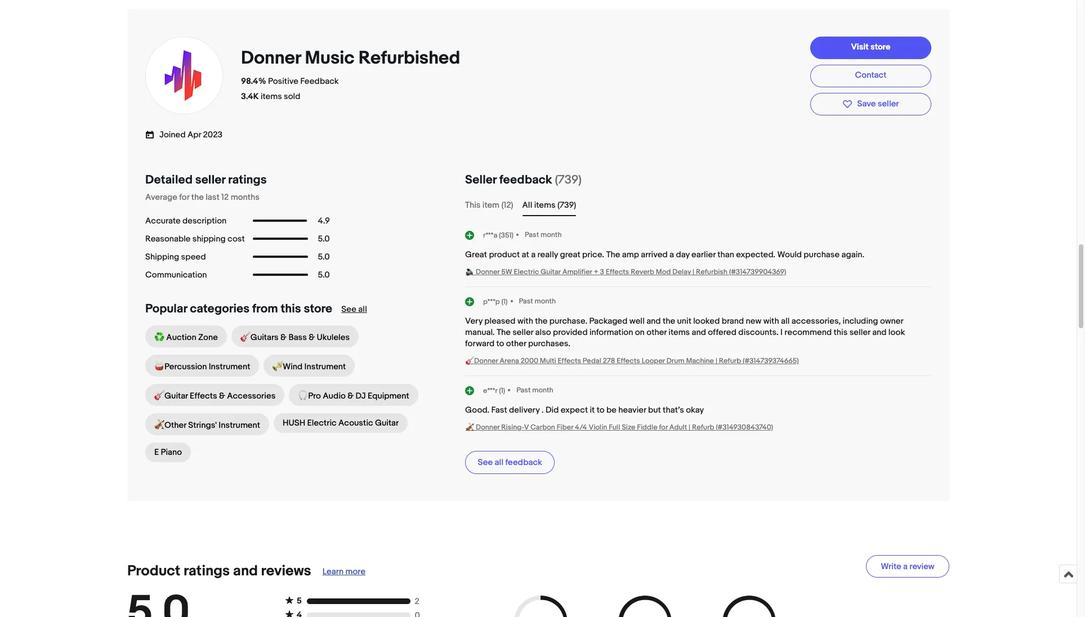Task type: locate. For each thing, give the bounding box(es) containing it.
(1) right 'p***p'
[[502, 297, 508, 306]]

1 vertical spatial the
[[497, 327, 511, 338]]

past up at
[[525, 230, 539, 239]]

guitar down really
[[541, 268, 561, 277]]

the up also
[[535, 316, 548, 327]]

1 vertical spatial 5.0
[[318, 252, 330, 262]]

1 vertical spatial this
[[834, 327, 848, 338]]

🎸guitar effects & accessories
[[154, 391, 276, 402]]

tab list
[[465, 199, 932, 212]]

past month
[[525, 230, 562, 239], [519, 297, 556, 306], [517, 386, 554, 395]]

product
[[127, 563, 180, 580]]

categories
[[190, 302, 250, 317]]

+
[[594, 268, 599, 277]]

🎺wind instrument link
[[264, 355, 355, 377]]

feedback down v
[[506, 458, 542, 468]]

0 horizontal spatial store
[[304, 302, 333, 317]]

past
[[525, 230, 539, 239], [519, 297, 533, 306], [517, 386, 531, 395]]

0 horizontal spatial items
[[261, 91, 282, 102]]

rising-
[[502, 423, 524, 432]]

2 vertical spatial items
[[669, 327, 690, 338]]

ratings right the product
[[184, 563, 230, 580]]

1 vertical spatial items
[[534, 200, 556, 211]]

🎸guitar effects & accessories link
[[145, 384, 285, 406]]

a right at
[[531, 250, 536, 260]]

0 vertical spatial |
[[693, 268, 695, 277]]

0 horizontal spatial for
[[179, 192, 189, 203]]

0 vertical spatial other
[[647, 327, 667, 338]]

(1) for fast
[[499, 386, 505, 395]]

1 vertical spatial month
[[535, 297, 556, 306]]

for right 'average'
[[179, 192, 189, 203]]

with right pleased
[[518, 316, 533, 327]]

pedal
[[583, 357, 602, 366]]

🔊
[[466, 268, 474, 277]]

2 vertical spatial past month
[[517, 386, 554, 395]]

0 vertical spatial refurb
[[719, 357, 741, 366]]

& right bass
[[309, 333, 315, 343]]

past month up .
[[517, 386, 554, 395]]

0 vertical spatial ratings
[[228, 173, 267, 188]]

this right from
[[281, 302, 301, 317]]

1 horizontal spatial a
[[670, 250, 674, 260]]

(1) right e***r
[[499, 386, 505, 395]]

that's
[[663, 405, 684, 416]]

items down unit
[[669, 327, 690, 338]]

0 vertical spatial store
[[871, 42, 891, 52]]

🎻 donner rising-v carbon fiber 4/4 violin full size fiddle for adult | refurb (#314930843740) link
[[466, 423, 774, 432]]

1 horizontal spatial all
[[495, 458, 504, 468]]

this inside "very pleased with the purchase. packaged well and the unit looked brand new with all accessories, including owner manual. the seller also provided information on other items and offered discounts. i recommend this seller and look forward to other purchases."
[[834, 327, 848, 338]]

| right delay at the top of page
[[693, 268, 695, 277]]

2 horizontal spatial items
[[669, 327, 690, 338]]

accessories,
[[792, 316, 841, 327]]

1 vertical spatial |
[[716, 357, 718, 366]]

1 vertical spatial past month
[[519, 297, 556, 306]]

p***p
[[483, 297, 500, 306]]

donner music refurbished image
[[145, 36, 224, 115]]

5.0
[[318, 234, 330, 244], [318, 252, 330, 262], [318, 270, 330, 280]]

past right 'p***p (1)'
[[519, 297, 533, 306]]

apr
[[188, 129, 201, 140]]

from
[[252, 302, 278, 317]]

month
[[541, 230, 562, 239], [535, 297, 556, 306], [533, 386, 554, 395]]

1 horizontal spatial with
[[764, 316, 780, 327]]

this
[[281, 302, 301, 317], [834, 327, 848, 338]]

1 vertical spatial to
[[597, 405, 605, 416]]

1 5.0 from the top
[[318, 234, 330, 244]]

other up arena at bottom
[[506, 339, 527, 349]]

0 vertical spatial the
[[606, 250, 620, 260]]

1 horizontal spatial guitar
[[541, 268, 561, 277]]

e***r (1)
[[483, 386, 505, 395]]

0 horizontal spatial to
[[497, 339, 504, 349]]

effects right the 3
[[606, 268, 629, 277]]

1 horizontal spatial |
[[693, 268, 695, 277]]

refurb down offered
[[719, 357, 741, 366]]

0 vertical spatial (739)
[[555, 173, 582, 188]]

(739) right all
[[558, 200, 576, 211]]

seller inside button
[[878, 98, 899, 109]]

to
[[497, 339, 504, 349], [597, 405, 605, 416]]

2 vertical spatial 5.0
[[318, 270, 330, 280]]

2 vertical spatial donner
[[476, 423, 500, 432]]

but
[[648, 405, 661, 416]]

0 vertical spatial all
[[358, 304, 367, 315]]

(739) up all items (739)
[[555, 173, 582, 188]]

0 vertical spatial for
[[179, 192, 189, 203]]

provided
[[553, 327, 588, 338]]

month up .
[[533, 386, 554, 395]]

well
[[630, 316, 645, 327]]

to right it at bottom
[[597, 405, 605, 416]]

a right write
[[904, 562, 908, 572]]

0 vertical spatial to
[[497, 339, 504, 349]]

0 horizontal spatial |
[[689, 423, 691, 432]]

278
[[603, 357, 615, 366]]

🎧pro audio & dj equipment link
[[289, 384, 418, 406]]

0 vertical spatial donner
[[241, 47, 301, 69]]

store
[[871, 42, 891, 52], [304, 302, 333, 317]]

1 vertical spatial feedback
[[506, 458, 542, 468]]

last
[[206, 192, 220, 203]]

p***p (1)
[[483, 297, 508, 306]]

with up the discounts.
[[764, 316, 780, 327]]

donner music refurbished link
[[241, 47, 465, 69]]

1 vertical spatial (739)
[[558, 200, 576, 211]]

1 horizontal spatial for
[[659, 423, 668, 432]]

the left amp
[[606, 250, 620, 260]]

0 vertical spatial past month
[[525, 230, 562, 239]]

& left bass
[[281, 333, 287, 343]]

instrument up the 🎸guitar effects & accessories link at the left of the page
[[209, 362, 250, 373]]

see down good.
[[478, 458, 493, 468]]

1 horizontal spatial items
[[534, 200, 556, 211]]

see up ukuleles
[[342, 304, 357, 315]]

a
[[531, 250, 536, 260], [670, 250, 674, 260], [904, 562, 908, 572]]

(#314739374665)
[[743, 357, 799, 366]]

the left the last
[[191, 192, 204, 203]]

5.0 for speed
[[318, 252, 330, 262]]

store right visit
[[871, 42, 891, 52]]

ratings up months
[[228, 173, 267, 188]]

2 5.0 from the top
[[318, 252, 330, 262]]

learn more
[[323, 567, 366, 578]]

0 horizontal spatial the
[[497, 327, 511, 338]]

🥁percussion instrument link
[[145, 355, 259, 377]]

🎻other
[[154, 420, 186, 431]]

guitar down equipment on the bottom left of the page
[[375, 418, 399, 429]]

and right well
[[647, 316, 661, 327]]

1 vertical spatial past
[[519, 297, 533, 306]]

guitar
[[541, 268, 561, 277], [375, 418, 399, 429]]

donner music refurbished
[[241, 47, 461, 69]]

1 horizontal spatial refurb
[[719, 357, 741, 366]]

this down "including"
[[834, 327, 848, 338]]

other
[[647, 327, 667, 338], [506, 339, 527, 349]]

and
[[647, 316, 661, 327], [692, 327, 706, 338], [873, 327, 887, 338], [233, 563, 258, 580]]

2 horizontal spatial |
[[716, 357, 718, 366]]

0 horizontal spatial electric
[[307, 418, 337, 429]]

& left dj
[[348, 391, 354, 402]]

sold
[[284, 91, 300, 102]]

adult
[[670, 423, 687, 432]]

for
[[179, 192, 189, 203], [659, 423, 668, 432]]

recommend
[[785, 327, 832, 338]]

and down owner
[[873, 327, 887, 338]]

& left 'accessories'
[[219, 391, 225, 402]]

0 horizontal spatial this
[[281, 302, 301, 317]]

1 vertical spatial guitar
[[375, 418, 399, 429]]

donner right 🎻
[[476, 423, 500, 432]]

instrument down 'accessories'
[[219, 420, 260, 431]]

dj
[[356, 391, 366, 402]]

store up ukuleles
[[304, 302, 333, 317]]

save
[[858, 98, 876, 109]]

0 horizontal spatial see
[[342, 304, 357, 315]]

2 vertical spatial all
[[495, 458, 504, 468]]

instrument down ukuleles
[[305, 362, 346, 373]]

hush electric acoustic guitar link
[[274, 414, 408, 433]]

0 vertical spatial (1)
[[502, 297, 508, 306]]

month up really
[[541, 230, 562, 239]]

0 horizontal spatial all
[[358, 304, 367, 315]]

fiber
[[557, 423, 574, 432]]

all inside the see all feedback link
[[495, 458, 504, 468]]

0 horizontal spatial other
[[506, 339, 527, 349]]

month up purchase.
[[535, 297, 556, 306]]

effects right multi
[[558, 357, 581, 366]]

| right adult
[[689, 423, 691, 432]]

joined
[[159, 129, 186, 140]]

multi
[[540, 357, 556, 366]]

product ratings and reviews
[[127, 563, 311, 580]]

&
[[281, 333, 287, 343], [309, 333, 315, 343], [219, 391, 225, 402], [348, 391, 354, 402]]

0 vertical spatial guitar
[[541, 268, 561, 277]]

see for see all
[[342, 304, 357, 315]]

electric down at
[[514, 268, 539, 277]]

brand
[[722, 316, 744, 327]]

seller right save
[[878, 98, 899, 109]]

reverb
[[631, 268, 655, 277]]

carbon
[[531, 423, 555, 432]]

seller feedback (739)
[[465, 173, 582, 188]]

|
[[693, 268, 695, 277], [716, 357, 718, 366], [689, 423, 691, 432]]

good.
[[465, 405, 490, 416]]

reasonable
[[145, 234, 191, 244]]

items right all
[[534, 200, 556, 211]]

(1) for pleased
[[502, 297, 508, 306]]

audio
[[323, 391, 346, 402]]

1 horizontal spatial to
[[597, 405, 605, 416]]

0 vertical spatial see
[[342, 304, 357, 315]]

bass
[[289, 333, 307, 343]]

past for delivery
[[517, 386, 531, 395]]

past month up really
[[525, 230, 562, 239]]

(739) for all items (739)
[[558, 200, 576, 211]]

donner up positive
[[241, 47, 301, 69]]

drum
[[667, 357, 685, 366]]

0 vertical spatial past
[[525, 230, 539, 239]]

past up delivery
[[517, 386, 531, 395]]

0 horizontal spatial with
[[518, 316, 533, 327]]

♻️
[[154, 333, 165, 343]]

the left unit
[[663, 316, 676, 327]]

electric right hush at the bottom left
[[307, 418, 337, 429]]

♻️ auction zone
[[154, 333, 218, 343]]

other right on
[[647, 327, 667, 338]]

5.0 for shipping
[[318, 234, 330, 244]]

ratings
[[228, 173, 267, 188], [184, 563, 230, 580]]

the
[[606, 250, 620, 260], [497, 327, 511, 338]]

2 horizontal spatial a
[[904, 562, 908, 572]]

items down positive
[[261, 91, 282, 102]]

1 vertical spatial donner
[[476, 268, 500, 277]]

1 vertical spatial electric
[[307, 418, 337, 429]]

2
[[415, 596, 420, 607]]

1 horizontal spatial see
[[478, 458, 493, 468]]

0 vertical spatial month
[[541, 230, 562, 239]]

2 vertical spatial past
[[517, 386, 531, 395]]

again.
[[842, 250, 865, 260]]

hush
[[283, 418, 305, 429]]

past month up also
[[519, 297, 556, 306]]

donner right 🔊
[[476, 268, 500, 277]]

refurb down okay
[[692, 423, 715, 432]]

2 vertical spatial month
[[533, 386, 554, 395]]

tab list containing this item (12)
[[465, 199, 932, 212]]

| right machine
[[716, 357, 718, 366]]

& inside 🎧pro audio & dj equipment link
[[348, 391, 354, 402]]

1 horizontal spatial the
[[606, 250, 620, 260]]

2 horizontal spatial all
[[781, 316, 790, 327]]

a inside write a review link
[[904, 562, 908, 572]]

0 vertical spatial feedback
[[500, 173, 552, 188]]

0 vertical spatial items
[[261, 91, 282, 102]]

accurate description
[[145, 216, 227, 226]]

visit store
[[852, 42, 891, 52]]

0 vertical spatial 5.0
[[318, 234, 330, 244]]

1 vertical spatial all
[[781, 316, 790, 327]]

all for see all feedback
[[495, 458, 504, 468]]

the down pleased
[[497, 327, 511, 338]]

feedback up all
[[500, 173, 552, 188]]

save seller button
[[811, 93, 932, 115]]

piano
[[161, 447, 182, 458]]

to up arena at bottom
[[497, 339, 504, 349]]

0 vertical spatial electric
[[514, 268, 539, 277]]

(739) inside tab list
[[558, 200, 576, 211]]

text__icon wrapper image
[[145, 129, 159, 139]]

1 vertical spatial (1)
[[499, 386, 505, 395]]

the inside "very pleased with the purchase. packaged well and the unit looked brand new with all accessories, including owner manual. the seller also provided information on other items and offered discounts. i recommend this seller and look forward to other purchases."
[[497, 327, 511, 338]]

1 horizontal spatial this
[[834, 327, 848, 338]]

a left day at the top
[[670, 250, 674, 260]]

see
[[342, 304, 357, 315], [478, 458, 493, 468]]

it
[[590, 405, 595, 416]]

1 vertical spatial see
[[478, 458, 493, 468]]

see all link
[[342, 304, 367, 315]]

including
[[843, 316, 879, 327]]

0 horizontal spatial refurb
[[692, 423, 715, 432]]

🎻 donner rising-v carbon fiber 4/4 violin full size fiddle for adult | refurb (#314930843740)
[[466, 423, 774, 432]]

1 horizontal spatial store
[[871, 42, 891, 52]]

0 vertical spatial this
[[281, 302, 301, 317]]

instrument for 🎺wind instrument
[[305, 362, 346, 373]]

for left adult
[[659, 423, 668, 432]]



Task type: vqa. For each thing, say whether or not it's contained in the screenshot.
Category
no



Task type: describe. For each thing, give the bounding box(es) containing it.
speed
[[181, 252, 206, 262]]

price.
[[583, 250, 605, 260]]

shipping
[[193, 234, 226, 244]]

very
[[465, 316, 483, 327]]

100 percents of reviewers think of this product as good value element
[[603, 596, 688, 617]]

see for see all feedback
[[478, 458, 493, 468]]

past month for the
[[519, 297, 556, 306]]

strings'
[[188, 420, 217, 431]]

see all feedback
[[478, 458, 542, 468]]

write a review link
[[866, 556, 950, 578]]

popular categories from this store
[[145, 302, 333, 317]]

equipment
[[368, 391, 409, 402]]

on
[[635, 327, 645, 338]]

shipping speed
[[145, 252, 206, 262]]

average
[[145, 192, 177, 203]]

2 with from the left
[[764, 316, 780, 327]]

all inside "very pleased with the purchase. packaged well and the unit looked brand new with all accessories, including owner manual. the seller also provided information on other items and offered discounts. i recommend this seller and look forward to other purchases."
[[781, 316, 790, 327]]

contact
[[856, 70, 887, 81]]

4/4
[[575, 423, 587, 432]]

description
[[183, 216, 227, 226]]

donner for good.
[[476, 423, 500, 432]]

1 vertical spatial other
[[506, 339, 527, 349]]

2 vertical spatial |
[[689, 423, 691, 432]]

accurate
[[145, 216, 181, 226]]

this item (12)
[[465, 200, 514, 211]]

🥁percussion
[[154, 362, 207, 373]]

(#314930843740)
[[716, 423, 774, 432]]

5w
[[502, 268, 512, 277]]

🎻other strings' instrument link
[[145, 414, 269, 436]]

months
[[231, 192, 260, 203]]

manual.
[[465, 327, 495, 338]]

🎺wind instrument
[[273, 362, 346, 373]]

seller up the last
[[195, 173, 226, 188]]

.
[[542, 405, 544, 416]]

cost
[[228, 234, 245, 244]]

also
[[536, 327, 551, 338]]

1 vertical spatial ratings
[[184, 563, 230, 580]]

shipping
[[145, 252, 179, 262]]

popular
[[145, 302, 187, 317]]

1 vertical spatial refurb
[[692, 423, 715, 432]]

3.4k
[[241, 91, 259, 102]]

purchase.
[[550, 316, 588, 327]]

day
[[676, 250, 690, 260]]

🎧pro audio & dj equipment
[[298, 391, 409, 402]]

i
[[781, 327, 783, 338]]

e
[[154, 447, 159, 458]]

ukuleles
[[317, 333, 350, 343]]

product
[[489, 250, 520, 260]]

e***r
[[483, 386, 498, 395]]

average for the last 12 months
[[145, 192, 260, 203]]

1 horizontal spatial electric
[[514, 268, 539, 277]]

save seller
[[858, 98, 899, 109]]

all items (739)
[[523, 200, 576, 211]]

2 horizontal spatial the
[[663, 316, 676, 327]]

okay
[[686, 405, 704, 416]]

detailed seller ratings
[[145, 173, 267, 188]]

all
[[523, 200, 533, 211]]

seller left also
[[513, 327, 534, 338]]

expect
[[561, 405, 588, 416]]

past month for .
[[517, 386, 554, 395]]

joined apr 2023
[[159, 129, 223, 140]]

accessories
[[227, 391, 276, 402]]

0 horizontal spatial a
[[531, 250, 536, 260]]

past for with
[[519, 297, 533, 306]]

🎸guitars
[[240, 333, 279, 343]]

1 with from the left
[[518, 316, 533, 327]]

more
[[346, 567, 366, 578]]

fast
[[492, 405, 507, 416]]

month for did
[[533, 386, 554, 395]]

🎻
[[466, 423, 474, 432]]

earlier
[[692, 250, 716, 260]]

machine
[[686, 357, 714, 366]]

arrived
[[641, 250, 668, 260]]

very pleased with the purchase. packaged well and the unit looked brand new with all accessories, including owner manual. the seller also provided information on other items and offered discounts. i recommend this seller and look forward to other purchases.
[[465, 316, 906, 349]]

1 vertical spatial for
[[659, 423, 668, 432]]

past month for a
[[525, 230, 562, 239]]

feedback inside the see all feedback link
[[506, 458, 542, 468]]

3 5.0 from the top
[[318, 270, 330, 280]]

🔊 donner 5w electric guitar amplifier + 3 effects reverb mod delay | refurbish (#314739904369) link
[[466, 268, 787, 277]]

be
[[607, 405, 617, 416]]

positive
[[268, 76, 299, 87]]

amp
[[622, 250, 639, 260]]

learn more link
[[323, 567, 366, 578]]

heavier
[[619, 405, 647, 416]]

& inside the 🎸guitar effects & accessories link
[[219, 391, 225, 402]]

donner for great
[[476, 268, 500, 277]]

all for see all
[[358, 304, 367, 315]]

write a review
[[881, 562, 935, 572]]

instrument for 🥁percussion instrument
[[209, 362, 250, 373]]

visit store link
[[811, 36, 932, 59]]

100 percents of reviewers think of this product as enjoyable element
[[708, 596, 792, 617]]

seller down "including"
[[850, 327, 871, 338]]

month for really
[[541, 230, 562, 239]]

1 horizontal spatial other
[[647, 327, 667, 338]]

(351)
[[499, 231, 514, 240]]

🎻other strings' instrument
[[154, 420, 260, 431]]

0 horizontal spatial the
[[191, 192, 204, 203]]

🥁percussion instrument
[[154, 362, 250, 373]]

1 vertical spatial store
[[304, 302, 333, 317]]

past for at
[[525, 230, 539, 239]]

effects right 278
[[617, 357, 640, 366]]

r***a (351)
[[483, 231, 514, 240]]

month for purchase.
[[535, 297, 556, 306]]

this
[[465, 200, 481, 211]]

🎸guitar
[[154, 391, 188, 402]]

and left reviews at the left bottom
[[233, 563, 258, 580]]

to inside "very pleased with the purchase. packaged well and the unit looked brand new with all accessories, including owner manual. the seller also provided information on other items and offered discounts. i recommend this seller and look forward to other purchases."
[[497, 339, 504, 349]]

great
[[560, 250, 581, 260]]

and down looked
[[692, 327, 706, 338]]

50 percents of reviewers think of this product as would recommend element
[[499, 596, 584, 617]]

see all feedback link
[[465, 451, 555, 474]]

violin
[[589, 423, 608, 432]]

owner
[[880, 316, 904, 327]]

🎸donner arena 2000 multi effects pedal 278 effects looper drum machine | refurb (#314739374665) link
[[466, 357, 799, 366]]

r***a
[[483, 231, 498, 240]]

arena
[[500, 357, 519, 366]]

(739) for seller feedback (739)
[[555, 173, 582, 188]]

delay
[[673, 268, 691, 277]]

items inside 98.4% positive feedback 3.4k items sold
[[261, 91, 282, 102]]

refurbish
[[696, 268, 728, 277]]

learn
[[323, 567, 344, 578]]

purchase
[[804, 250, 840, 260]]

items inside "very pleased with the purchase. packaged well and the unit looked brand new with all accessories, including owner manual. the seller also provided information on other items and offered discounts. i recommend this seller and look forward to other purchases."
[[669, 327, 690, 338]]

would
[[778, 250, 802, 260]]

0 horizontal spatial guitar
[[375, 418, 399, 429]]

good. fast delivery . did expect it to be heavier but that's okay
[[465, 405, 704, 416]]

1 horizontal spatial the
[[535, 316, 548, 327]]

effects up 🎻other strings' instrument link on the left of the page
[[190, 391, 217, 402]]



